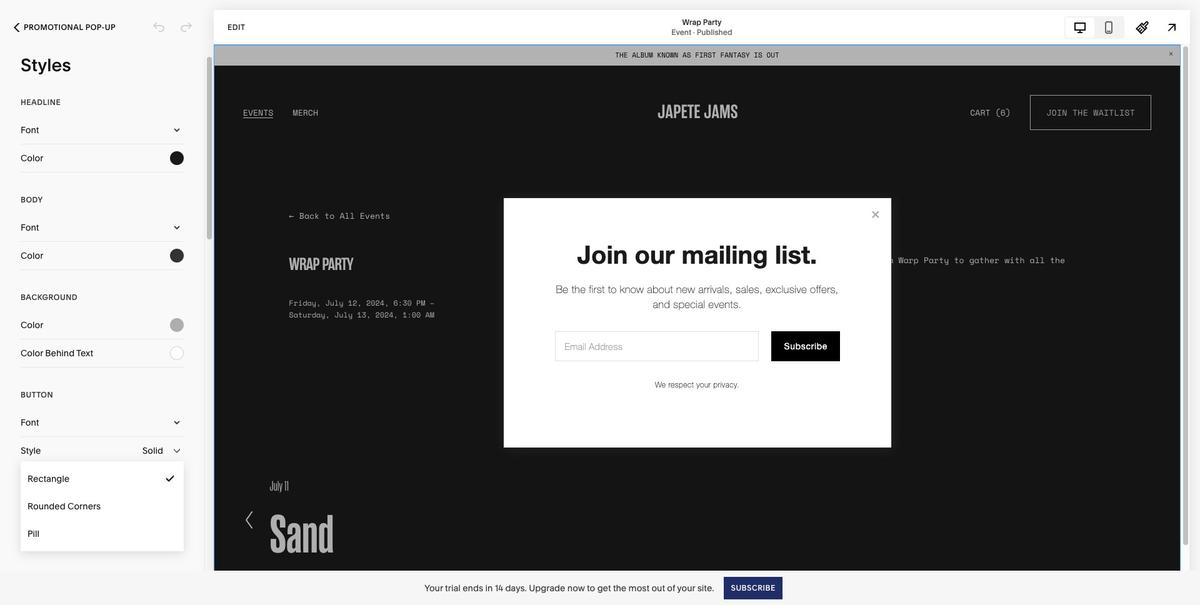 Task type: vqa. For each thing, say whether or not it's contained in the screenshot.
Brightness range field
no



Task type: describe. For each thing, give the bounding box(es) containing it.
body
[[21, 195, 43, 204]]

pop-
[[85, 23, 105, 32]]

color behind text button
[[21, 340, 184, 367]]

days.
[[506, 583, 527, 594]]

14
[[495, 583, 503, 594]]

up for newsletter sign up
[[97, 572, 107, 582]]

now
[[568, 583, 585, 594]]

wrap
[[683, 17, 702, 27]]

most
[[629, 583, 650, 594]]

Shape field
[[21, 465, 184, 493]]

styles
[[21, 54, 71, 76]]

color for fourth color button from the bottom
[[21, 153, 43, 164]]

your trial ends in 14 days. upgrade now to get the most out of your site.
[[425, 583, 714, 594]]

sign
[[75, 572, 95, 582]]

pill
[[28, 528, 39, 540]]

list box containing rectangle
[[21, 465, 184, 548]]

your
[[425, 583, 443, 594]]

in
[[486, 583, 493, 594]]

font for button
[[21, 417, 39, 428]]

color for 1st color button from the bottom
[[21, 502, 43, 513]]

edit
[[228, 22, 245, 32]]

2 color button from the top
[[21, 242, 184, 270]]

trial
[[445, 583, 461, 594]]

get
[[598, 583, 611, 594]]

font button for button
[[21, 409, 184, 437]]

wrap party event · published
[[672, 17, 733, 37]]

edit button
[[220, 16, 254, 39]]

text inside 'color behind text' button
[[76, 348, 93, 359]]

text color
[[21, 530, 62, 541]]

font button for body
[[21, 214, 184, 241]]

button
[[21, 390, 53, 400]]

promotional
[[24, 23, 83, 32]]

3 color button from the top
[[21, 311, 184, 339]]

behind
[[45, 348, 75, 359]]

corners
[[68, 501, 101, 512]]

4 color button from the top
[[21, 493, 184, 521]]

font for body
[[21, 222, 39, 233]]



Task type: locate. For each thing, give the bounding box(es) containing it.
upgrade
[[529, 583, 566, 594]]

site.
[[698, 583, 714, 594]]

shape
[[21, 473, 47, 485]]

promotional pop-up button
[[0, 14, 129, 41]]

event
[[672, 27, 692, 37]]

your
[[677, 583, 696, 594]]

party
[[703, 17, 722, 27]]

1 font from the top
[[21, 124, 39, 136]]

rectangle
[[28, 473, 70, 485]]

text down 'rounded'
[[21, 530, 37, 541]]

2 font button from the top
[[21, 214, 184, 241]]

promotional pop-up
[[24, 23, 116, 32]]

out
[[652, 583, 665, 594]]

color right pill
[[40, 530, 62, 541]]

list box
[[21, 465, 184, 548]]

color down the background
[[21, 320, 43, 331]]

published
[[697, 27, 733, 37]]

up
[[105, 23, 116, 32], [97, 572, 107, 582]]

0 vertical spatial font button
[[21, 116, 184, 144]]

up for promotional pop-up
[[105, 23, 116, 32]]

0 vertical spatial font
[[21, 124, 39, 136]]

font down button
[[21, 417, 39, 428]]

color up pill
[[21, 502, 43, 513]]

of
[[667, 583, 676, 594]]

3 font from the top
[[21, 417, 39, 428]]

up right 'promotional'
[[105, 23, 116, 32]]

font down headline
[[21, 124, 39, 136]]

tab list
[[1066, 17, 1124, 37]]

color behind text
[[21, 348, 93, 359]]

0 vertical spatial up
[[105, 23, 116, 32]]

2 vertical spatial font
[[21, 417, 39, 428]]

font
[[21, 124, 39, 136], [21, 222, 39, 233], [21, 417, 39, 428]]

0 horizontal spatial text
[[21, 530, 37, 541]]

0 vertical spatial text
[[76, 348, 93, 359]]

rounded
[[28, 501, 65, 512]]

1 vertical spatial text
[[21, 530, 37, 541]]

3 font button from the top
[[21, 409, 184, 437]]

color button
[[21, 144, 184, 172], [21, 242, 184, 270], [21, 311, 184, 339], [21, 493, 184, 521]]

text inside the text color button
[[21, 530, 37, 541]]

2 font from the top
[[21, 222, 39, 233]]

1 color button from the top
[[21, 144, 184, 172]]

newsletter sign up
[[21, 572, 107, 582]]

1 vertical spatial font button
[[21, 214, 184, 241]]

newsletter
[[21, 572, 73, 582]]

ends
[[463, 583, 483, 594]]

2 vertical spatial font button
[[21, 409, 184, 437]]

color for third color button from the bottom
[[21, 250, 43, 261]]

1 vertical spatial font
[[21, 222, 39, 233]]

text right behind
[[76, 348, 93, 359]]

up inside 'button'
[[105, 23, 116, 32]]

color left behind
[[21, 348, 43, 359]]

background
[[21, 293, 78, 302]]

color
[[21, 153, 43, 164], [21, 250, 43, 261], [21, 320, 43, 331], [21, 348, 43, 359], [21, 502, 43, 513], [40, 530, 62, 541]]

font button
[[21, 116, 184, 144], [21, 214, 184, 241], [21, 409, 184, 437]]

headline
[[21, 98, 61, 107]]

up right sign
[[97, 572, 107, 582]]

the
[[613, 583, 627, 594]]

color up body
[[21, 153, 43, 164]]

font down body
[[21, 222, 39, 233]]

1 vertical spatial up
[[97, 572, 107, 582]]

color for third color button from the top of the page
[[21, 320, 43, 331]]

1 font button from the top
[[21, 116, 184, 144]]

to
[[587, 583, 596, 594]]

·
[[694, 27, 695, 37]]

rounded corners
[[28, 501, 101, 512]]

text
[[76, 348, 93, 359], [21, 530, 37, 541]]

font button for headline
[[21, 116, 184, 144]]

font for headline
[[21, 124, 39, 136]]

color up the background
[[21, 250, 43, 261]]

1 horizontal spatial text
[[76, 348, 93, 359]]

text color button
[[21, 522, 184, 549]]



